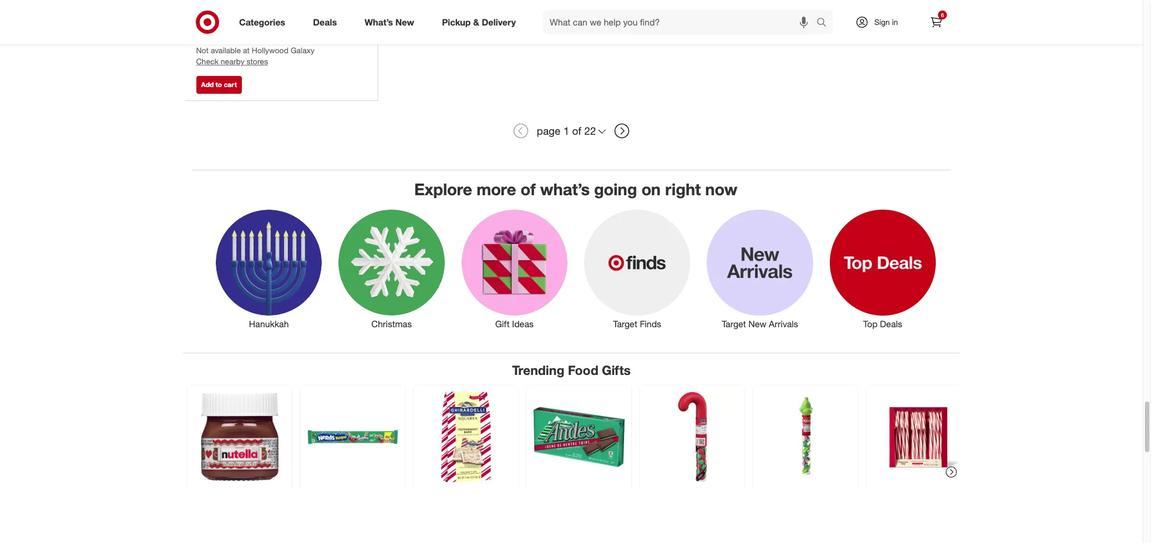 Task type: describe. For each thing, give the bounding box(es) containing it.
top
[[864, 319, 878, 330]]

nearby
[[221, 57, 245, 66]]

check
[[196, 57, 219, 66]]

with
[[229, 10, 242, 18]]

on
[[642, 179, 661, 199]]

sign in link
[[846, 10, 916, 34]]

top deals link
[[822, 208, 945, 331]]

sign
[[875, 17, 890, 27]]

more
[[477, 179, 516, 199]]

in
[[892, 17, 899, 27]]

available
[[211, 46, 241, 55]]

*
[[243, 21, 246, 30]]

target finds
[[613, 319, 662, 330]]

finds
[[640, 319, 662, 330]]

target for target finds
[[613, 319, 638, 330]]

trending
[[512, 362, 565, 378]]

$35
[[243, 10, 254, 18]]

add
[[201, 80, 214, 89]]

deals link
[[304, 10, 351, 34]]

at
[[243, 46, 250, 55]]

what's
[[540, 179, 590, 199]]

add to cart
[[201, 80, 237, 89]]

hanukkah link
[[208, 208, 330, 331]]

hanukkah
[[249, 319, 289, 330]]

hollywood
[[252, 46, 289, 55]]

to
[[216, 80, 222, 89]]

categories link
[[230, 10, 299, 34]]

what's
[[365, 16, 393, 28]]

What can we help you find? suggestions appear below search field
[[543, 10, 820, 34]]

search button
[[812, 10, 839, 37]]

trending food gifts
[[512, 362, 631, 378]]

target for target new arrivals
[[722, 319, 746, 330]]

new for what's
[[396, 16, 414, 28]]

gifts
[[602, 362, 631, 378]]

delivery
[[482, 16, 516, 28]]

shipping
[[214, 21, 243, 30]]

of for 1
[[573, 124, 582, 137]]

target new arrivals link
[[699, 208, 822, 331]]

cart
[[224, 80, 237, 89]]

0 horizontal spatial deals
[[313, 16, 337, 28]]

only
[[196, 10, 210, 18]]

apply.
[[238, 32, 259, 42]]

christmas
[[372, 319, 412, 330]]

page 1 of 22
[[537, 124, 596, 137]]



Task type: locate. For each thing, give the bounding box(es) containing it.
deals up galaxy
[[313, 16, 337, 28]]

exclusions apply. link
[[199, 32, 259, 42]]

going
[[594, 179, 637, 199]]

1 target from the left
[[613, 319, 638, 330]]

1 horizontal spatial of
[[573, 124, 582, 137]]

right
[[666, 179, 701, 199]]

sign in
[[875, 17, 899, 27]]

1
[[564, 124, 570, 137]]

pickup
[[442, 16, 471, 28]]

of for more
[[521, 179, 536, 199]]

new
[[396, 16, 414, 28], [749, 319, 767, 330]]

0 vertical spatial new
[[396, 16, 414, 28]]

what's new link
[[355, 10, 428, 34]]

ideas
[[512, 319, 534, 330]]

only ships with $35 orders free shipping * exclusions apply. not available at hollywood galaxy check nearby stores
[[196, 10, 315, 66]]

search
[[812, 18, 839, 29]]

0 horizontal spatial target
[[613, 319, 638, 330]]

pickup & delivery link
[[433, 10, 530, 34]]

ghirardelli holiday peppermint bark chocolate squares - 5.4oz image
[[421, 392, 512, 483], [421, 392, 512, 483]]

gift ideas link
[[453, 208, 576, 331]]

what's new
[[365, 16, 414, 28]]

target left finds
[[613, 319, 638, 330]]

2 target from the left
[[722, 319, 746, 330]]

christmas link
[[330, 208, 453, 331]]

food
[[568, 362, 599, 378]]

nutella holiday mini chocolate hazelnut spread - 1.05oz image
[[194, 392, 285, 483], [194, 392, 285, 483]]

hershey's candy coated chocolate filled plastic holiday cane - 1.4oz image
[[647, 392, 738, 483], [647, 392, 738, 483]]

exclusions
[[199, 32, 236, 42]]

check nearby stores button
[[196, 56, 268, 67]]

of right more on the left top of page
[[521, 179, 536, 199]]

1 horizontal spatial target
[[722, 319, 746, 330]]

not
[[196, 46, 209, 55]]

1 horizontal spatial deals
[[880, 319, 903, 330]]

0 vertical spatial deals
[[313, 16, 337, 28]]

now
[[706, 179, 738, 199]]

target new arrivals
[[722, 319, 799, 330]]

galaxy
[[291, 46, 315, 55]]

6 link
[[925, 10, 949, 34]]

new right what's
[[396, 16, 414, 28]]

new left arrivals
[[749, 319, 767, 330]]

gift
[[495, 319, 510, 330]]

page 1 of 22 button
[[532, 119, 611, 143]]

explore
[[414, 179, 472, 199]]

target finds link
[[576, 208, 699, 331]]

target
[[613, 319, 638, 330], [722, 319, 746, 330]]

categories
[[239, 16, 285, 28]]

of right 1
[[573, 124, 582, 137]]

gift ideas
[[495, 319, 534, 330]]

1 horizontal spatial new
[[749, 319, 767, 330]]

pickup & delivery
[[442, 16, 516, 28]]

&
[[473, 16, 480, 28]]

0 horizontal spatial new
[[396, 16, 414, 28]]

hershey's kisses grinch milk chocolate filled plastic cane holiday candy - 2.08oz image
[[760, 392, 851, 483], [760, 392, 851, 483]]

holiday peppermint candy canes - 12ct/5.7oz - favorite day™ image
[[874, 392, 965, 483], [874, 392, 965, 483]]

target left arrivals
[[722, 319, 746, 330]]

1 vertical spatial of
[[521, 179, 536, 199]]

ships
[[212, 10, 227, 18]]

6
[[941, 12, 945, 18]]

new for target
[[749, 319, 767, 330]]

1 vertical spatial new
[[749, 319, 767, 330]]

0 horizontal spatial of
[[521, 179, 536, 199]]

target inside "link"
[[613, 319, 638, 330]]

nerds holiday rope - 0.92oz image
[[307, 392, 399, 483], [307, 392, 399, 483]]

22
[[585, 124, 596, 137]]

add to cart button
[[196, 76, 242, 94]]

orders
[[256, 10, 275, 18]]

of
[[573, 124, 582, 137], [521, 179, 536, 199]]

explore more of what's going on right now
[[414, 179, 738, 199]]

top deals
[[864, 319, 903, 330]]

andes holiday crème de menthe thins - 4.67oz image
[[534, 392, 625, 483], [534, 392, 625, 483]]

1 vertical spatial deals
[[880, 319, 903, 330]]

arrivals
[[769, 319, 799, 330]]

deals
[[313, 16, 337, 28], [880, 319, 903, 330]]

of inside dropdown button
[[573, 124, 582, 137]]

page
[[537, 124, 561, 137]]

stores
[[247, 57, 268, 66]]

free
[[196, 21, 212, 30]]

deals right top on the bottom right
[[880, 319, 903, 330]]

0 vertical spatial of
[[573, 124, 582, 137]]



Task type: vqa. For each thing, say whether or not it's contained in the screenshot.
When inside "$285.00 When Purchased Online Assembly Starting At $39 At Target.Com/Assembly"
no



